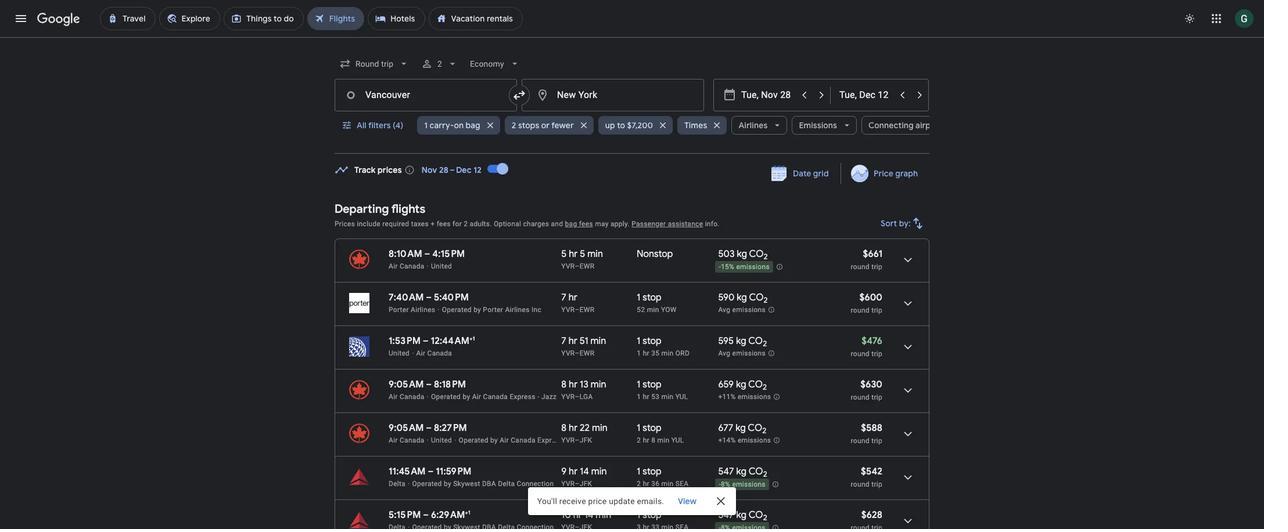 Task type: locate. For each thing, give the bounding box(es) containing it.
1 up layover (1 of 1) is a 2 hr 8 min layover at montréal-pierre elliott trudeau international airport in montreal. element
[[637, 423, 641, 435]]

air
[[389, 263, 398, 271], [416, 350, 425, 358], [389, 393, 398, 401], [472, 393, 481, 401], [389, 437, 398, 445], [500, 437, 509, 445]]

kg inside 659 kg co 2
[[736, 379, 746, 391]]

round inside $661 round trip
[[851, 263, 870, 271]]

hr inside 1 stop 1 hr 35 min ord
[[643, 350, 650, 358]]

min up the 1 stop 2 hr 36 min sea
[[657, 437, 670, 445]]

2  image from the top
[[427, 437, 429, 445]]

kg inside 595 kg co 2
[[736, 336, 746, 347]]

assistance
[[668, 220, 703, 228]]

– down the total duration 5 hr 5 min. element
[[575, 263, 580, 271]]

547
[[718, 467, 734, 478], [718, 510, 734, 522]]

$542
[[861, 467, 883, 478]]

or
[[541, 120, 550, 131]]

2 vertical spatial +
[[465, 510, 468, 517]]

2 trip from the top
[[872, 307, 883, 315]]

operated by air canada express - jazz down 8:18 pm
[[431, 393, 557, 401]]

hr inside 8 hr 13 min yvr – lga
[[569, 379, 578, 391]]

0 horizontal spatial express
[[510, 393, 536, 401]]

avg down 595
[[718, 350, 730, 358]]

air canada for 8:18 pm
[[389, 393, 424, 401]]

trip inside $588 round trip
[[872, 437, 883, 446]]

– down 51 in the left bottom of the page
[[575, 350, 580, 358]]

1 7 from the top
[[561, 292, 566, 304]]

1 vertical spatial avg
[[718, 350, 730, 358]]

– inside 5 hr 5 min yvr – ewr
[[575, 263, 580, 271]]

+ down skywest
[[465, 510, 468, 517]]

hr inside 7 hr yvr – ewr
[[569, 292, 577, 304]]

$476
[[862, 336, 883, 347]]

+ for 12:44 am
[[469, 335, 473, 343]]

jfk inside the 8 hr 22 min yvr – jfk
[[580, 437, 592, 445]]

track prices
[[354, 165, 402, 175]]

3 1 stop flight. element from the top
[[637, 379, 662, 393]]

– right 5:15 pm
[[423, 510, 429, 522]]

2 vertical spatial united
[[431, 437, 452, 445]]

600 US dollars text field
[[860, 292, 883, 304]]

1 horizontal spatial porter
[[483, 306, 503, 314]]

1 vertical spatial +
[[469, 335, 473, 343]]

round for $588
[[851, 437, 870, 446]]

bag
[[466, 120, 480, 131], [565, 220, 577, 228]]

14 inside 9 hr 14 min yvr – jfk
[[580, 467, 589, 478]]

2 porter from the left
[[483, 306, 503, 314]]

trip down $661 text field
[[872, 263, 883, 271]]

kg up +14% emissions
[[736, 423, 746, 435]]

hr right 9
[[569, 467, 578, 478]]

bag right on
[[466, 120, 480, 131]]

jfk down 22
[[580, 437, 592, 445]]

stop inside 1 stop 2 hr 8 min yul
[[643, 423, 662, 435]]

kg for $542
[[736, 467, 747, 478]]

united down 1:53 pm text box
[[389, 350, 410, 358]]

yvr for 8 hr 22 min
[[561, 437, 575, 445]]

fees
[[437, 220, 451, 228], [579, 220, 593, 228]]

up to $7,200
[[605, 120, 653, 131]]

total duration 7 hr 51 min. element
[[561, 336, 637, 349]]

1 vertical spatial 9:05 am
[[389, 423, 424, 435]]

kg up -8% emissions
[[736, 467, 747, 478]]

2 avg emissions from the top
[[718, 350, 766, 358]]

4 trip from the top
[[872, 394, 883, 402]]

1 inside 1 stop 52 min yow
[[637, 292, 641, 304]]

round inside $588 round trip
[[851, 437, 870, 446]]

emissions down 677 kg co 2
[[738, 437, 771, 445]]

min right 36
[[661, 480, 674, 489]]

8 inside 1 stop 2 hr 8 min yul
[[651, 437, 656, 445]]

air canada down 8:10 am
[[389, 263, 424, 271]]

sea
[[676, 480, 689, 489]]

1 stop flight. element for 9 hr 14 min
[[637, 467, 662, 480]]

kg inside 503 kg co 2
[[737, 249, 747, 260]]

round inside $542 round trip
[[851, 481, 870, 489]]

sort by: button
[[876, 210, 930, 238]]

– inside 9 hr 14 min yvr – jfk
[[575, 480, 580, 489]]

porter
[[389, 306, 409, 314], [483, 306, 503, 314]]

stop up 52 on the bottom of page
[[643, 292, 662, 304]]

11:45 am
[[389, 467, 426, 478]]

– inside 5:15 pm – 6:29 am + 1
[[423, 510, 429, 522]]

 image down leaves vancouver international airport at 8:10 am on tuesday, november 28 and arrives at newark liberty international airport at 4:15 pm on tuesday, november 28. element
[[427, 263, 429, 271]]

ewr inside 7 hr yvr – ewr
[[580, 306, 595, 314]]

0 vertical spatial 547
[[718, 467, 734, 478]]

14 for 9
[[580, 467, 589, 478]]

1 up layover (1 of 1) is a 1 hr 53 min layover at montréal-pierre elliott trudeau international airport in montreal. "element"
[[637, 379, 641, 391]]

yvr down 9
[[561, 480, 575, 489]]

1 vertical spatial jfk
[[580, 480, 592, 489]]

co for $542
[[749, 467, 763, 478]]

2 ewr from the top
[[580, 306, 595, 314]]

0 vertical spatial bag
[[466, 120, 480, 131]]

4 yvr from the top
[[561, 393, 575, 401]]

charges
[[523, 220, 549, 228]]

stop for 1 stop 52 min yow
[[643, 292, 662, 304]]

6 1 stop flight. element from the top
[[637, 510, 662, 523]]

0 vertical spatial +
[[431, 220, 435, 228]]

leaves vancouver international airport at 1:53 pm on tuesday, november 28 and arrives at newark liberty international airport at 12:44 am on wednesday, november 29. element
[[389, 335, 475, 347]]

– inside 1:53 pm – 12:44 am + 1
[[423, 336, 429, 347]]

Return text field
[[840, 80, 893, 111]]

may
[[595, 220, 609, 228]]

kg for $630
[[736, 379, 746, 391]]

503 kg co 2
[[718, 249, 768, 262]]

9 hr 14 min yvr – jfk
[[561, 467, 607, 489]]

2 stop from the top
[[643, 336, 662, 347]]

stop inside the 1 stop 2 hr 36 min sea
[[643, 467, 662, 478]]

0 vertical spatial operated by air canada express - jazz
[[431, 393, 557, 401]]

542 US dollars text field
[[861, 467, 883, 478]]

round for $600
[[851, 307, 870, 315]]

Departure time: 7:40 AM. text field
[[389, 292, 424, 304]]

 image
[[427, 393, 429, 401]]

0 vertical spatial united
[[431, 263, 452, 271]]

14 right 9
[[580, 467, 589, 478]]

1 vertical spatial 7
[[561, 336, 566, 347]]

2 fees from the left
[[579, 220, 593, 228]]

yvr inside 8 hr 13 min yvr – lga
[[561, 393, 575, 401]]

5 1 stop flight. element from the top
[[637, 467, 662, 480]]

departing flights
[[335, 202, 425, 217]]

-8% emissions
[[719, 481, 766, 489]]

2 5 from the left
[[580, 249, 585, 260]]

0 vertical spatial 547 kg co 2
[[718, 467, 767, 480]]

1 547 from the top
[[718, 467, 734, 478]]

28 – dec
[[439, 165, 472, 175]]

stop inside 1 stop 52 min yow
[[643, 292, 662, 304]]

4 1 stop flight. element from the top
[[637, 423, 662, 436]]

co inside 659 kg co 2
[[748, 379, 763, 391]]

jazz
[[541, 393, 557, 401], [569, 437, 584, 445]]

avg down 590
[[718, 306, 730, 314]]

None search field
[[335, 50, 966, 154]]

4 round from the top
[[851, 394, 870, 402]]

1 porter from the left
[[389, 306, 409, 314]]

547 for 9 hr 14 min
[[718, 467, 734, 478]]

connecting airports
[[869, 120, 947, 131]]

2 inside 1 stop 2 hr 8 min yul
[[637, 437, 641, 445]]

operated
[[442, 306, 472, 314], [431, 393, 461, 401], [459, 437, 488, 445], [412, 480, 442, 489]]

1 yvr from the top
[[561, 263, 575, 271]]

+ down the operated by porter airlines inc
[[469, 335, 473, 343]]

677 kg co 2
[[718, 423, 767, 436]]

1 vertical spatial 547
[[718, 510, 734, 522]]

2 7 from the top
[[561, 336, 566, 347]]

661 US dollars text field
[[863, 249, 883, 260]]

None text field
[[335, 79, 517, 112], [522, 79, 704, 112], [335, 79, 517, 112], [522, 79, 704, 112]]

2 avg from the top
[[718, 350, 730, 358]]

0 vertical spatial 9:05 am
[[389, 379, 424, 391]]

14 down price
[[584, 510, 593, 522]]

8 left 22
[[561, 423, 567, 435]]

0 horizontal spatial fees
[[437, 220, 451, 228]]

- right sea
[[719, 481, 721, 489]]

1 stop flight. element
[[637, 292, 662, 306], [637, 336, 662, 349], [637, 379, 662, 393], [637, 423, 662, 436], [637, 467, 662, 480], [637, 510, 662, 523]]

1 ewr from the top
[[580, 263, 595, 271]]

total duration 8 hr 22 min. element
[[561, 423, 637, 436]]

total duration 7 hr. element
[[561, 292, 637, 306]]

3 trip from the top
[[872, 350, 883, 358]]

round inside $630 round trip
[[851, 394, 870, 402]]

trip for $630
[[872, 394, 883, 402]]

min
[[587, 249, 603, 260], [647, 306, 659, 314], [591, 336, 606, 347], [661, 350, 674, 358], [591, 379, 606, 391], [661, 393, 674, 401], [592, 423, 608, 435], [657, 437, 670, 445], [591, 467, 607, 478], [661, 480, 674, 489], [596, 510, 611, 522]]

5 yvr from the top
[[561, 437, 575, 445]]

– up receive
[[575, 480, 580, 489]]

hr up the 1 stop 2 hr 36 min sea
[[643, 437, 650, 445]]

1 stop from the top
[[643, 292, 662, 304]]

jfk inside 9 hr 14 min yvr – jfk
[[580, 480, 592, 489]]

stop for 1 stop 2 hr 36 min sea
[[643, 467, 662, 478]]

yvr inside the 8 hr 22 min yvr – jfk
[[561, 437, 575, 445]]

0 vertical spatial 7
[[561, 292, 566, 304]]

7
[[561, 292, 566, 304], [561, 336, 566, 347]]

leaves vancouver international airport at 9:05 am on tuesday, november 28 and arrives at john f. kennedy international airport at 8:27 pm on tuesday, november 28. element
[[389, 423, 467, 435]]

flights
[[391, 202, 425, 217]]

ord
[[676, 350, 690, 358]]

stop inside 1 stop 1 hr 35 min ord
[[643, 336, 662, 347]]

fewer
[[551, 120, 574, 131]]

airlines down leaves vancouver international airport at 7:40 am on tuesday, november 28 and arrives at newark liberty international airport at 5:40 pm on tuesday, november 28. element
[[411, 306, 435, 314]]

9:05 am for 9:05 am – 8:27 pm
[[389, 423, 424, 435]]

1 carry-on bag
[[424, 120, 480, 131]]

1 avg from the top
[[718, 306, 730, 314]]

stop up layover (1 of 1) is a 2 hr 8 min layover at montréal-pierre elliott trudeau international airport in montreal. element
[[643, 423, 662, 435]]

1 round from the top
[[851, 263, 870, 271]]

main menu image
[[14, 12, 28, 26]]

1 stop flight. element up 52 on the bottom of page
[[637, 292, 662, 306]]

trip down 588 us dollars text field
[[872, 437, 883, 446]]

 image for 8:10 am
[[427, 263, 429, 271]]

co right 595
[[748, 336, 763, 347]]

7 inside 7 hr yvr – ewr
[[561, 292, 566, 304]]

2 inside '590 kg co 2'
[[764, 296, 768, 306]]

0 vertical spatial  image
[[427, 263, 429, 271]]

1 horizontal spatial 5
[[580, 249, 585, 260]]

1 vertical spatial ewr
[[580, 306, 595, 314]]

1 vertical spatial 14
[[584, 510, 593, 522]]

2 inside 503 kg co 2
[[764, 252, 768, 262]]

7 hr 51 min yvr – ewr
[[561, 336, 606, 358]]

Arrival time: 8:27 PM. text field
[[434, 423, 467, 435]]

0 horizontal spatial porter
[[389, 306, 409, 314]]

– down total duration 7 hr. element
[[575, 306, 580, 314]]

9:05 am – 8:18 pm
[[389, 379, 466, 391]]

ewr inside 7 hr 51 min yvr – ewr
[[580, 350, 595, 358]]

1 vertical spatial  image
[[427, 437, 429, 445]]

659 kg co 2
[[718, 379, 767, 393]]

yul
[[676, 393, 688, 401], [671, 437, 684, 445]]

avg for 590
[[718, 306, 730, 314]]

1 vertical spatial yul
[[671, 437, 684, 445]]

+14%
[[718, 437, 736, 445]]

2 delta from the left
[[498, 480, 515, 489]]

2 round from the top
[[851, 307, 870, 315]]

airlines inside airlines popup button
[[739, 120, 768, 131]]

leaves vancouver international airport at 8:10 am on tuesday, november 28 and arrives at newark liberty international airport at 4:15 pm on tuesday, november 28. element
[[389, 249, 465, 260]]

3 round from the top
[[851, 350, 870, 358]]

trip inside $542 round trip
[[872, 481, 883, 489]]

630 US dollars text field
[[861, 379, 883, 391]]

0 horizontal spatial jazz
[[541, 393, 557, 401]]

9:05 am down departure time: 9:05 am. text field
[[389, 423, 424, 435]]

by:
[[899, 218, 911, 229]]

1 vertical spatial 8
[[561, 423, 567, 435]]

1 jfk from the top
[[580, 437, 592, 445]]

round down 630 us dollars text box
[[851, 394, 870, 402]]

2 vertical spatial ewr
[[580, 350, 595, 358]]

grid
[[813, 168, 829, 179]]

5 trip from the top
[[872, 437, 883, 446]]

kg for $476
[[736, 336, 746, 347]]

air canada down 9:05 am text field
[[389, 437, 424, 445]]

2 547 kg co 2 from the top
[[718, 510, 767, 524]]

14
[[580, 467, 589, 478], [584, 510, 593, 522]]

emissions
[[736, 263, 770, 271], [732, 306, 766, 314], [732, 350, 766, 358], [738, 393, 771, 402], [738, 437, 771, 445], [732, 481, 766, 489]]

jazz down 22
[[569, 437, 584, 445]]

5 down bag fees button
[[580, 249, 585, 260]]

flight details. leaves vancouver international airport at 11:45 am on tuesday, november 28 and arrives at john f. kennedy international airport at 11:59 pm on tuesday, november 28. image
[[894, 464, 922, 492]]

airlines button
[[732, 112, 788, 139]]

12
[[474, 165, 482, 175]]

ewr down the total duration 5 hr 5 min. element
[[580, 263, 595, 271]]

round for $476
[[851, 350, 870, 358]]

kg for $588
[[736, 423, 746, 435]]

hr
[[569, 249, 578, 260], [569, 292, 577, 304], [569, 336, 577, 347], [643, 350, 650, 358], [569, 379, 578, 391], [643, 393, 650, 401], [569, 423, 578, 435], [643, 437, 650, 445], [569, 467, 578, 478], [643, 480, 650, 489], [573, 510, 582, 522]]

None field
[[335, 53, 414, 74], [466, 53, 525, 74], [335, 53, 414, 74], [466, 53, 525, 74]]

jazz left 8 hr 13 min yvr – lga
[[541, 393, 557, 401]]

1 horizontal spatial +
[[465, 510, 468, 517]]

1 delta from the left
[[389, 480, 406, 489]]

6 round from the top
[[851, 481, 870, 489]]

1 547 kg co 2 from the top
[[718, 467, 767, 480]]

0 vertical spatial 14
[[580, 467, 589, 478]]

1 9:05 am from the top
[[389, 379, 424, 391]]

1 avg emissions from the top
[[718, 306, 766, 314]]

hr left 13
[[569, 379, 578, 391]]

8:27 pm
[[434, 423, 467, 435]]

flight details. leaves vancouver international airport at 1:53 pm on tuesday, november 28 and arrives at newark liberty international airport at 12:44 am on wednesday, november 29. image
[[894, 333, 922, 361]]

1:53 pm
[[389, 336, 421, 347]]

update
[[609, 497, 635, 507]]

11:59 pm
[[436, 467, 471, 478]]

bag right 'and' on the left top of the page
[[565, 220, 577, 228]]

ewr for 51
[[580, 350, 595, 358]]

min up price
[[591, 467, 607, 478]]

8 inside 8 hr 13 min yvr – lga
[[561, 379, 567, 391]]

3 stop from the top
[[643, 379, 662, 391]]

2 9:05 am from the top
[[389, 423, 424, 435]]

co for $600
[[749, 292, 764, 304]]

round down 588 us dollars text field
[[851, 437, 870, 446]]

– right 1:53 pm on the left of the page
[[423, 336, 429, 347]]

1 horizontal spatial airlines
[[505, 306, 530, 314]]

emissions right 8%
[[732, 481, 766, 489]]

+ inside 5:15 pm – 6:29 am + 1
[[465, 510, 468, 517]]

1 vertical spatial 547 kg co 2
[[718, 510, 767, 524]]

1 stop flight. element up 53
[[637, 379, 662, 393]]

delta down 11:45 am text field
[[389, 480, 406, 489]]

ewr down 51 in the left bottom of the page
[[580, 350, 595, 358]]

1 stop 2 hr 36 min sea
[[637, 467, 689, 489]]

min right 13
[[591, 379, 606, 391]]

Arrival time: 11:59 PM. text field
[[436, 467, 471, 478]]

trip inside $600 round trip
[[872, 307, 883, 315]]

co inside 595 kg co 2
[[748, 336, 763, 347]]

1  image from the top
[[427, 263, 429, 271]]

ewr inside 5 hr 5 min yvr – ewr
[[580, 263, 595, 271]]

track
[[354, 165, 376, 175]]

1 trip from the top
[[872, 263, 883, 271]]

$476 round trip
[[851, 336, 883, 358]]

6 yvr from the top
[[561, 480, 575, 489]]

588 US dollars text field
[[861, 423, 883, 435]]

Arrival time: 12:44 AM on  Wednesday, November 29. text field
[[431, 335, 475, 347]]

round for $542
[[851, 481, 870, 489]]

min inside the 8 hr 22 min yvr – jfk
[[592, 423, 608, 435]]

7 inside 7 hr 51 min yvr – ewr
[[561, 336, 566, 347]]

kg inside 677 kg co 2
[[736, 423, 746, 435]]

$588 round trip
[[851, 423, 883, 446]]

avg for 595
[[718, 350, 730, 358]]

stop inside 1 stop 1 hr 53 min yul
[[643, 379, 662, 391]]

trip inside $476 round trip
[[872, 350, 883, 358]]

hr inside 1 stop 2 hr 8 min yul
[[643, 437, 650, 445]]

0 horizontal spatial 5
[[561, 249, 567, 260]]

1 horizontal spatial bag
[[565, 220, 577, 228]]

3 yvr from the top
[[561, 350, 575, 358]]

1 horizontal spatial delta
[[498, 480, 515, 489]]

airlines left inc
[[505, 306, 530, 314]]

co inside 503 kg co 2
[[749, 249, 764, 260]]

1 1 stop flight. element from the top
[[637, 292, 662, 306]]

0 vertical spatial jfk
[[580, 437, 592, 445]]

Arrival time: 6:29 AM on  Wednesday, November 29. text field
[[431, 510, 471, 522]]

trip inside $630 round trip
[[872, 394, 883, 402]]

and
[[551, 220, 563, 228]]

1 stop flight. element for 8 hr 22 min
[[637, 423, 662, 436]]

layover (1 of 1) is a 2 hr 36 min layover at seattle-tacoma international airport in seattle. element
[[637, 480, 713, 489]]

co for $476
[[748, 336, 763, 347]]

yvr inside 9 hr 14 min yvr – jfk
[[561, 480, 575, 489]]

0 vertical spatial 8
[[561, 379, 567, 391]]

leaves vancouver international airport at 5:15 pm on tuesday, november 28 and arrives at john f. kennedy international airport at 6:29 am on wednesday, november 29. element
[[389, 510, 471, 522]]

flight details. leaves vancouver international airport at 5:15 pm on tuesday, november 28 and arrives at john f. kennedy international airport at 6:29 am on wednesday, november 29. image
[[894, 508, 922, 530]]

stop
[[643, 292, 662, 304], [643, 336, 662, 347], [643, 379, 662, 391], [643, 423, 662, 435], [643, 467, 662, 478], [643, 510, 662, 522]]

3 ewr from the top
[[580, 350, 595, 358]]

date grid
[[793, 168, 829, 179]]

hr down 5 hr 5 min yvr – ewr
[[569, 292, 577, 304]]

6 trip from the top
[[872, 481, 883, 489]]

1 5 from the left
[[561, 249, 567, 260]]

2 yvr from the top
[[561, 306, 575, 314]]

fees left may
[[579, 220, 593, 228]]

yow
[[661, 306, 677, 314]]

flight details. leaves vancouver international airport at 9:05 am on tuesday, november 28 and arrives at john f. kennedy international airport at 8:27 pm on tuesday, november 28. image
[[894, 421, 922, 449]]

yvr up 9
[[561, 437, 575, 445]]

round inside $600 round trip
[[851, 307, 870, 315]]

Arrival time: 8:18 PM. text field
[[434, 379, 466, 391]]

carry-
[[430, 120, 454, 131]]

1 stop flight. element down 53
[[637, 423, 662, 436]]

8:10 am
[[389, 249, 422, 260]]

2 horizontal spatial airlines
[[739, 120, 768, 131]]

2 vertical spatial 8
[[651, 437, 656, 445]]

547 kg co 2 up -8% emissions
[[718, 467, 767, 480]]

emissions for 595
[[732, 350, 766, 358]]

hr inside 5 hr 5 min yvr – ewr
[[569, 249, 578, 260]]

4 stop from the top
[[643, 423, 662, 435]]

trip inside $661 round trip
[[872, 263, 883, 271]]

yvr down total duration 7 hr 51 min. "element" in the bottom of the page
[[561, 350, 575, 358]]

1 vertical spatial bag
[[565, 220, 577, 228]]

kg up the +11% emissions
[[736, 379, 746, 391]]

hr inside the 1 stop 2 hr 36 min sea
[[643, 480, 650, 489]]

–
[[424, 249, 430, 260], [575, 263, 580, 271], [426, 292, 432, 304], [575, 306, 580, 314], [423, 336, 429, 347], [575, 350, 580, 358], [426, 379, 432, 391], [575, 393, 580, 401], [426, 423, 432, 435], [575, 437, 580, 445], [428, 467, 434, 478], [575, 480, 580, 489], [423, 510, 429, 522]]

round down $600
[[851, 307, 870, 315]]

avg emissions down '590 kg co 2'
[[718, 306, 766, 314]]

– left the arrival time: 4:15 pm. text box
[[424, 249, 430, 260]]

1 left 'carry-' on the left top of page
[[424, 120, 428, 131]]

1 vertical spatial jazz
[[569, 437, 584, 445]]

price graph button
[[843, 163, 927, 184]]

9:05 am up 9:05 am text field
[[389, 379, 424, 391]]

2 1 stop flight. element from the top
[[637, 336, 662, 349]]

min inside 7 hr 51 min yvr – ewr
[[591, 336, 606, 347]]

2 547 from the top
[[718, 510, 734, 522]]

5 stop from the top
[[643, 467, 662, 478]]

+ inside 1:53 pm – 12:44 am + 1
[[469, 335, 473, 343]]

jfk down total duration 9 hr 14 min. element
[[580, 480, 592, 489]]

628 US dollars text field
[[862, 510, 883, 522]]

595 kg co 2
[[718, 336, 767, 349]]

yul inside 1 stop 1 hr 53 min yul
[[676, 393, 688, 401]]

inc
[[532, 306, 541, 314]]

1 stop flight. element for 7 hr 51 min
[[637, 336, 662, 349]]

(4)
[[393, 120, 403, 131]]

trip down 630 us dollars text box
[[872, 394, 883, 402]]

8 for 8 hr 13 min
[[561, 379, 567, 391]]

round down $661 text field
[[851, 263, 870, 271]]

1 horizontal spatial jazz
[[569, 437, 584, 445]]

1 horizontal spatial fees
[[579, 220, 593, 228]]

1 vertical spatial avg emissions
[[718, 350, 766, 358]]

co up -15% emissions at right
[[749, 249, 764, 260]]

hr left 36
[[643, 480, 650, 489]]

trip
[[872, 263, 883, 271], [872, 307, 883, 315], [872, 350, 883, 358], [872, 394, 883, 402], [872, 437, 883, 446], [872, 481, 883, 489]]

547 down 8%
[[718, 510, 734, 522]]

1 right 12:44 am
[[473, 335, 475, 343]]

kg right 590
[[737, 292, 747, 304]]

8 inside the 8 hr 22 min yvr – jfk
[[561, 423, 567, 435]]

emissions down '590 kg co 2'
[[732, 306, 766, 314]]

yvr inside 5 hr 5 min yvr – ewr
[[561, 263, 575, 271]]

co inside '590 kg co 2'
[[749, 292, 764, 304]]

0 vertical spatial avg emissions
[[718, 306, 766, 314]]

none search field containing all filters (4)
[[335, 50, 966, 154]]

kg inside '590 kg co 2'
[[737, 292, 747, 304]]

52
[[637, 306, 645, 314]]

co down -8% emissions
[[749, 510, 763, 522]]

co inside 677 kg co 2
[[748, 423, 762, 435]]

total duration 5 hr 5 min. element
[[561, 249, 637, 262]]

 image down 9:05 am – 8:27 pm
[[427, 437, 429, 445]]

7 left 51 in the left bottom of the page
[[561, 336, 566, 347]]

547 kg co 2 for $628
[[718, 510, 767, 524]]

14 for 10
[[584, 510, 593, 522]]

22
[[580, 423, 590, 435]]

nonstop
[[637, 249, 673, 260]]

1 horizontal spatial express
[[537, 437, 563, 445]]

min right 22
[[592, 423, 608, 435]]

9:05 am
[[389, 379, 424, 391], [389, 423, 424, 435]]

0 horizontal spatial delta
[[389, 480, 406, 489]]

price graph
[[874, 168, 918, 179]]

yul right 53
[[676, 393, 688, 401]]

trip for $588
[[872, 437, 883, 446]]

stop up 36
[[643, 467, 662, 478]]

0 horizontal spatial airlines
[[411, 306, 435, 314]]

yvr left lga
[[561, 393, 575, 401]]

 image
[[427, 263, 429, 271], [427, 437, 429, 445]]

yvr inside 7 hr 51 min yvr – ewr
[[561, 350, 575, 358]]

departing flights main content
[[335, 155, 930, 530]]

0 horizontal spatial bag
[[466, 120, 480, 131]]

8
[[561, 379, 567, 391], [561, 423, 567, 435], [651, 437, 656, 445]]

8 left 13
[[561, 379, 567, 391]]

0 vertical spatial yul
[[676, 393, 688, 401]]

prices include required taxes + fees for 2 adults. optional charges and bag fees may apply. passenger assistance
[[335, 220, 703, 228]]

0 vertical spatial avg
[[718, 306, 730, 314]]

total duration 10 hr 14 min. element
[[561, 510, 637, 523]]

1 right 6:29 am
[[468, 510, 471, 517]]

yul inside 1 stop 2 hr 8 min yul
[[671, 437, 684, 445]]

2 horizontal spatial +
[[469, 335, 473, 343]]

min inside 8 hr 13 min yvr – lga
[[591, 379, 606, 391]]

round inside $476 round trip
[[851, 350, 870, 358]]

1 inside 5:15 pm – 6:29 am + 1
[[468, 510, 471, 517]]

+11%
[[718, 393, 736, 402]]

0 vertical spatial ewr
[[580, 263, 595, 271]]

min right 51 in the left bottom of the page
[[591, 336, 606, 347]]

required
[[382, 220, 409, 228]]

2 jfk from the top
[[580, 480, 592, 489]]

kg down -8% emissions
[[736, 510, 747, 522]]

1 stop flight. element down emails.
[[637, 510, 662, 523]]

5 round from the top
[[851, 437, 870, 446]]

air canada
[[389, 263, 424, 271], [416, 350, 452, 358], [389, 393, 424, 401], [389, 437, 424, 445]]

51
[[580, 336, 588, 347]]

 image for 9:05 am
[[427, 437, 429, 445]]

6 stop from the top
[[643, 510, 662, 522]]

yvr for 9 hr 14 min
[[561, 480, 575, 489]]

min right 53
[[661, 393, 674, 401]]

co for $588
[[748, 423, 762, 435]]

kg right 595
[[736, 336, 746, 347]]



Task type: describe. For each thing, give the bounding box(es) containing it.
on
[[454, 120, 464, 131]]

by down 11:59 pm
[[444, 480, 451, 489]]

53
[[651, 393, 660, 401]]

adults.
[[470, 220, 492, 228]]

8%
[[721, 481, 730, 489]]

by down 8:18 pm
[[463, 393, 470, 401]]

loading results progress bar
[[0, 37, 1264, 40]]

$630 round trip
[[851, 379, 883, 402]]

layover (1 of 1) is a 2 hr 8 min layover at montréal-pierre elliott trudeau international airport in montreal. element
[[637, 436, 713, 446]]

Arrival time: 5:40 PM. text field
[[434, 292, 469, 304]]

hr inside 7 hr 51 min yvr – ewr
[[569, 336, 577, 347]]

– left 8:27 pm
[[426, 423, 432, 435]]

co for $661
[[749, 249, 764, 260]]

10 hr 14 min
[[561, 510, 611, 522]]

leaves vancouver international airport at 7:40 am on tuesday, november 28 and arrives at newark liberty international airport at 5:40 pm on tuesday, november 28. element
[[389, 292, 469, 304]]

5:15 pm
[[389, 510, 421, 522]]

1 inside 1 stop 2 hr 8 min yul
[[637, 423, 641, 435]]

passenger
[[632, 220, 666, 228]]

air canada down 1:53 pm – 12:44 am + 1 on the bottom left of the page
[[416, 350, 452, 358]]

12:44 am
[[431, 336, 469, 347]]

date grid button
[[763, 163, 838, 184]]

– inside 7 hr 51 min yvr – ewr
[[575, 350, 580, 358]]

590
[[718, 292, 735, 304]]

- left 8 hr 13 min yvr – lga
[[537, 393, 540, 401]]

590 kg co 2
[[718, 292, 768, 306]]

sort
[[881, 218, 897, 229]]

kg for $661
[[737, 249, 747, 260]]

trip for $476
[[872, 350, 883, 358]]

1:53 pm – 12:44 am + 1
[[389, 335, 475, 347]]

547 kg co 2 for $542
[[718, 467, 767, 480]]

min down the you'll receive price update emails.
[[596, 510, 611, 522]]

Departure time: 5:15 PM. text field
[[389, 510, 421, 522]]

bag inside the 1 carry-on bag popup button
[[466, 120, 480, 131]]

11:45 am – 11:59 pm
[[389, 467, 471, 478]]

to
[[617, 120, 625, 131]]

stop for 1 stop
[[643, 510, 662, 522]]

1 stop
[[637, 510, 662, 522]]

united for 8:10 am
[[431, 263, 452, 271]]

+11% emissions
[[718, 393, 771, 402]]

stop for 1 stop 1 hr 53 min yul
[[643, 379, 662, 391]]

emissions for 659
[[738, 393, 771, 402]]

yvr for 8 hr 13 min
[[561, 393, 575, 401]]

operated by porter airlines inc
[[442, 306, 541, 314]]

2 inside the 1 stop 2 hr 36 min sea
[[637, 480, 641, 489]]

min inside 1 stop 1 hr 35 min ord
[[661, 350, 674, 358]]

porter airlines
[[389, 306, 435, 314]]

8:18 pm
[[434, 379, 466, 391]]

leaves vancouver international airport at 11:45 am on tuesday, november 28 and arrives at john f. kennedy international airport at 11:59 pm on tuesday, november 28. element
[[389, 467, 471, 478]]

hr right "10"
[[573, 510, 582, 522]]

– inside 8 hr 13 min yvr – lga
[[575, 393, 580, 401]]

total duration 8 hr 13 min. element
[[561, 379, 637, 393]]

round for $661
[[851, 263, 870, 271]]

operated down arrival time: 8:27 pm. text field
[[459, 437, 488, 445]]

$588
[[861, 423, 883, 435]]

5:40 pm
[[434, 292, 469, 304]]

1 vertical spatial express
[[537, 437, 563, 445]]

36
[[651, 480, 660, 489]]

stop for 1 stop 2 hr 8 min yul
[[643, 423, 662, 435]]

1 stop flight. element for 10 hr 14 min
[[637, 510, 662, 523]]

1 stop flight. element for 8 hr 13 min
[[637, 379, 662, 393]]

yvr for 7 hr 51 min
[[561, 350, 575, 358]]

swap origin and destination. image
[[512, 88, 526, 102]]

35
[[651, 350, 660, 358]]

connecting
[[869, 120, 914, 131]]

2 inside 659 kg co 2
[[763, 383, 767, 393]]

– inside the 8 hr 22 min yvr – jfk
[[575, 437, 580, 445]]

include
[[357, 220, 381, 228]]

stops
[[518, 120, 539, 131]]

flight details. leaves vancouver international airport at 7:40 am on tuesday, november 28 and arrives at newark liberty international airport at 5:40 pm on tuesday, november 28. image
[[894, 290, 922, 318]]

- down 503
[[719, 263, 721, 271]]

emissions button
[[792, 112, 857, 139]]

avg emissions for 590
[[718, 306, 766, 314]]

0 vertical spatial jazz
[[541, 393, 557, 401]]

$628
[[862, 510, 883, 522]]

jfk for 22
[[580, 437, 592, 445]]

passenger assistance button
[[632, 220, 703, 228]]

7 for 7 hr 51 min
[[561, 336, 566, 347]]

Arrival time: 4:15 PM. text field
[[432, 249, 465, 260]]

all
[[357, 120, 366, 131]]

$661
[[863, 249, 883, 260]]

min inside 1 stop 52 min yow
[[647, 306, 659, 314]]

find the best price region
[[335, 155, 930, 193]]

date
[[793, 168, 811, 179]]

jfk for 14
[[580, 480, 592, 489]]

min inside 9 hr 14 min yvr – jfk
[[591, 467, 607, 478]]

Departure time: 11:45 AM. text field
[[389, 467, 426, 478]]

Departure time: 1:53 PM. text field
[[389, 336, 421, 347]]

13
[[580, 379, 588, 391]]

emissions for 590
[[732, 306, 766, 314]]

dba
[[482, 480, 496, 489]]

filters
[[368, 120, 391, 131]]

2 inside 595 kg co 2
[[763, 339, 767, 349]]

yul for 677
[[671, 437, 684, 445]]

operated down arrival time: 8:18 pm. text field
[[431, 393, 461, 401]]

trip for $600
[[872, 307, 883, 315]]

kg for $600
[[737, 292, 747, 304]]

9:05 am – 8:27 pm
[[389, 423, 467, 435]]

1 stop 2 hr 8 min yul
[[637, 423, 684, 445]]

min inside 5 hr 5 min yvr – ewr
[[587, 249, 603, 260]]

7 hr yvr – ewr
[[561, 292, 595, 314]]

hr inside the 8 hr 22 min yvr – jfk
[[569, 423, 578, 435]]

bag inside the departing flights 'main content'
[[565, 220, 577, 228]]

by up arrival time: 12:44 am on  wednesday, november 29. text box
[[474, 306, 481, 314]]

operated down 5:40 pm text box
[[442, 306, 472, 314]]

graph
[[895, 168, 918, 179]]

avg emissions for 595
[[718, 350, 766, 358]]

united for 9:05 am
[[431, 437, 452, 445]]

air canada for 4:15 pm
[[389, 263, 424, 271]]

nov
[[422, 165, 437, 175]]

price
[[588, 497, 607, 507]]

2 stops or fewer
[[512, 120, 574, 131]]

– up porter airlines
[[426, 292, 432, 304]]

Departure time: 8:10 AM. text field
[[389, 249, 422, 260]]

0 horizontal spatial +
[[431, 220, 435, 228]]

times button
[[677, 112, 727, 139]]

operated by skywest dba delta connection
[[412, 480, 554, 489]]

2 button
[[417, 50, 463, 78]]

layover (1 of 1) is a 1 hr 53 min layover at montréal-pierre elliott trudeau international airport in montreal. element
[[637, 393, 713, 402]]

all filters (4)
[[357, 120, 403, 131]]

emissions down 503 kg co 2
[[736, 263, 770, 271]]

hr inside 1 stop 1 hr 53 min yul
[[643, 393, 650, 401]]

– left 11:59 pm
[[428, 467, 434, 478]]

air canada for 8:27 pm
[[389, 437, 424, 445]]

stop for 1 stop 1 hr 35 min ord
[[643, 336, 662, 347]]

ewr for 5
[[580, 263, 595, 271]]

1 down emails.
[[637, 510, 641, 522]]

times
[[684, 120, 707, 131]]

7 for 7 hr
[[561, 292, 566, 304]]

8 hr 13 min yvr – lga
[[561, 379, 606, 401]]

layover (1 of 1) is a 52 min layover at ottawa macdonald-cartier international airport in ottawa. element
[[637, 306, 713, 315]]

Departure time: 9:05 AM. text field
[[389, 423, 424, 435]]

yvr for 5 hr 5 min
[[561, 263, 575, 271]]

- up 9
[[565, 437, 567, 445]]

1 stop flight. element for 7 hr
[[637, 292, 662, 306]]

min inside 1 stop 2 hr 8 min yul
[[657, 437, 670, 445]]

total duration 9 hr 14 min. element
[[561, 467, 637, 480]]

round for $630
[[851, 394, 870, 402]]

5:15 pm – 6:29 am + 1
[[389, 510, 471, 522]]

1 vertical spatial operated by air canada express - jazz
[[459, 437, 584, 445]]

optional
[[494, 220, 521, 228]]

up to $7,200 button
[[598, 112, 673, 139]]

1 stop 1 hr 35 min ord
[[637, 336, 690, 358]]

8 hr 22 min yvr – jfk
[[561, 423, 608, 445]]

yul for 659
[[676, 393, 688, 401]]

0 vertical spatial express
[[510, 393, 536, 401]]

1 vertical spatial united
[[389, 350, 410, 358]]

7:40 am
[[389, 292, 424, 304]]

flight details. leaves vancouver international airport at 8:10 am on tuesday, november 28 and arrives at newark liberty international airport at 4:15 pm on tuesday, november 28. image
[[894, 246, 922, 274]]

view button
[[669, 492, 706, 512]]

– inside 7 hr yvr – ewr
[[575, 306, 580, 314]]

change appearance image
[[1176, 5, 1204, 33]]

for
[[453, 220, 462, 228]]

trip for $542
[[872, 481, 883, 489]]

you'll receive price update emails.
[[537, 497, 664, 507]]

$542 round trip
[[851, 467, 883, 489]]

min inside the 1 stop 2 hr 36 min sea
[[661, 480, 674, 489]]

+ for 6:29 am
[[465, 510, 468, 517]]

leaves vancouver international airport at 9:05 am on tuesday, november 28 and arrives at laguardia airport at 8:18 pm on tuesday, november 28. element
[[389, 379, 466, 391]]

trip for $661
[[872, 263, 883, 271]]

flight details. leaves vancouver international airport at 9:05 am on tuesday, november 28 and arrives at laguardia airport at 8:18 pm on tuesday, november 28. image
[[894, 377, 922, 405]]

learn more about tracked prices image
[[404, 165, 415, 175]]

co for $630
[[748, 379, 763, 391]]

hr inside 9 hr 14 min yvr – jfk
[[569, 467, 578, 478]]

10
[[561, 510, 571, 522]]

9
[[561, 467, 567, 478]]

476 US dollars text field
[[862, 336, 883, 347]]

view status
[[528, 488, 736, 516]]

1 fees from the left
[[437, 220, 451, 228]]

apply.
[[611, 220, 630, 228]]

9:05 am for 9:05 am – 8:18 pm
[[389, 379, 424, 391]]

1 down 52 on the bottom of page
[[637, 336, 641, 347]]

2 inside 677 kg co 2
[[762, 427, 767, 436]]

emails.
[[637, 497, 664, 507]]

operated down 11:45 am – 11:59 pm
[[412, 480, 442, 489]]

8 for 8 hr 22 min
[[561, 423, 567, 435]]

min inside 1 stop 1 hr 53 min yul
[[661, 393, 674, 401]]

view
[[678, 497, 697, 507]]

1 left 53
[[637, 393, 641, 401]]

547 for 10 hr 14 min
[[718, 510, 734, 522]]

layover (1 of 1) is a 1 hr 35 min layover at o'hare international airport in chicago. element
[[637, 349, 713, 358]]

677
[[718, 423, 733, 435]]

$630
[[861, 379, 883, 391]]

emissions for 677
[[738, 437, 771, 445]]

Departure time: 9:05 AM. text field
[[389, 379, 424, 391]]

prices
[[378, 165, 402, 175]]

1 inside popup button
[[424, 120, 428, 131]]

Departure text field
[[741, 80, 795, 111]]

15%
[[721, 263, 734, 271]]

659
[[718, 379, 734, 391]]

1 inside the 1 stop 2 hr 36 min sea
[[637, 467, 641, 478]]

by up dba
[[490, 437, 498, 445]]

1 left 35
[[637, 350, 641, 358]]

yvr inside 7 hr yvr – ewr
[[561, 306, 575, 314]]

– left arrival time: 8:18 pm. text field
[[426, 379, 432, 391]]

1 inside 1:53 pm – 12:44 am + 1
[[473, 335, 475, 343]]

+14% emissions
[[718, 437, 771, 445]]

7:40 am – 5:40 pm
[[389, 292, 469, 304]]

1 carry-on bag button
[[417, 112, 500, 139]]

nonstop flight. element
[[637, 249, 673, 262]]



Task type: vqa. For each thing, say whether or not it's contained in the screenshot.
11:05 AM Norse
no



